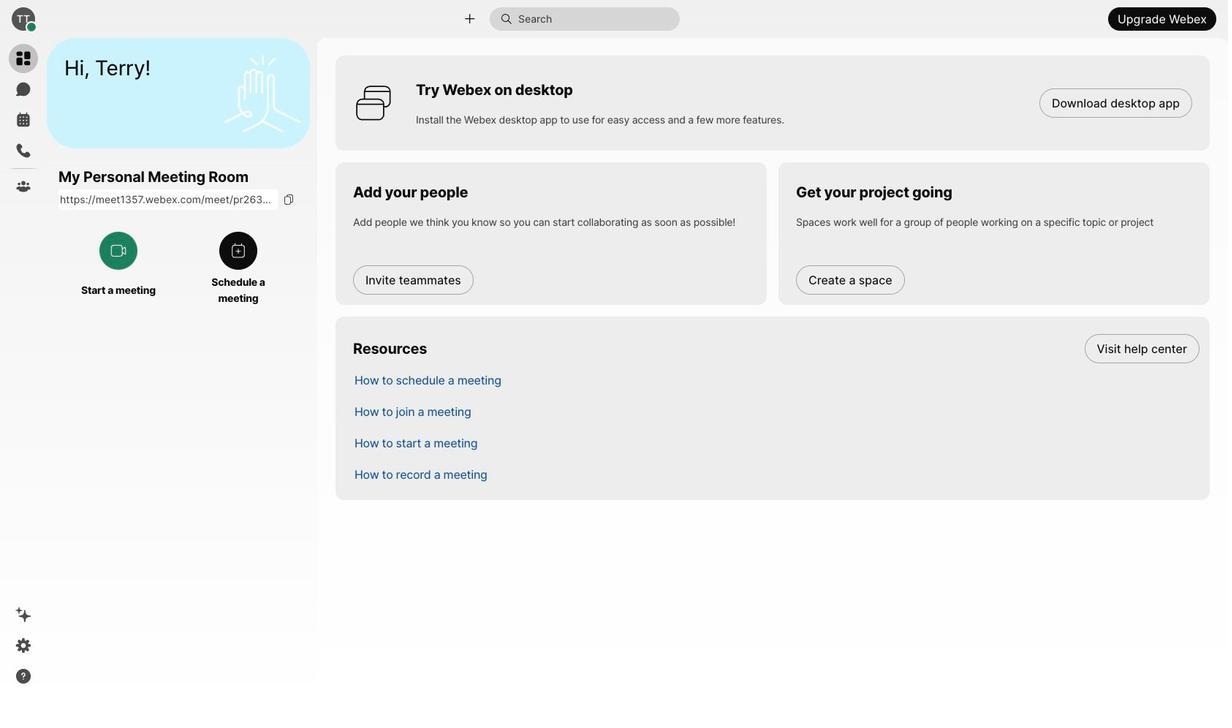 Task type: describe. For each thing, give the bounding box(es) containing it.
5 list item from the top
[[343, 459, 1211, 490]]

teams, has no new notifications image
[[15, 178, 32, 195]]

start a meeting image
[[110, 242, 127, 260]]

settings image
[[15, 637, 32, 655]]

dashboard image
[[15, 50, 32, 67]]

2 list item from the top
[[343, 364, 1211, 396]]



Task type: vqa. For each thing, say whether or not it's contained in the screenshot.
WHAT'S NEW image
yes



Task type: locate. For each thing, give the bounding box(es) containing it.
1 horizontal spatial wrapper image
[[501, 13, 519, 25]]

what's new image
[[15, 606, 32, 624]]

list item
[[343, 333, 1211, 364], [343, 364, 1211, 396], [343, 396, 1211, 427], [343, 427, 1211, 459], [343, 459, 1211, 490]]

3 list item from the top
[[343, 396, 1211, 427]]

schedule a meeting image
[[230, 242, 247, 260]]

navigation
[[0, 38, 47, 704]]

click to copy your pmr address image
[[283, 194, 295, 206]]

0 horizontal spatial wrapper image
[[26, 22, 37, 32]]

help image
[[15, 668, 32, 685]]

calls image
[[15, 142, 32, 159]]

two hands high fiving image
[[219, 49, 306, 137]]

wrapper image
[[501, 13, 519, 25], [26, 22, 37, 32]]

4 list item from the top
[[343, 427, 1211, 459]]

1 list item from the top
[[343, 333, 1211, 364]]

webex tab list
[[9, 44, 38, 201]]

meetings image
[[15, 111, 32, 129]]

connect people image
[[463, 12, 477, 26]]

messaging, has no new notifications image
[[15, 80, 32, 98]]

wrapper image up dashboard icon
[[26, 22, 37, 32]]

None text field
[[59, 190, 278, 210]]

wrapper image right connect people image
[[501, 13, 519, 25]]



